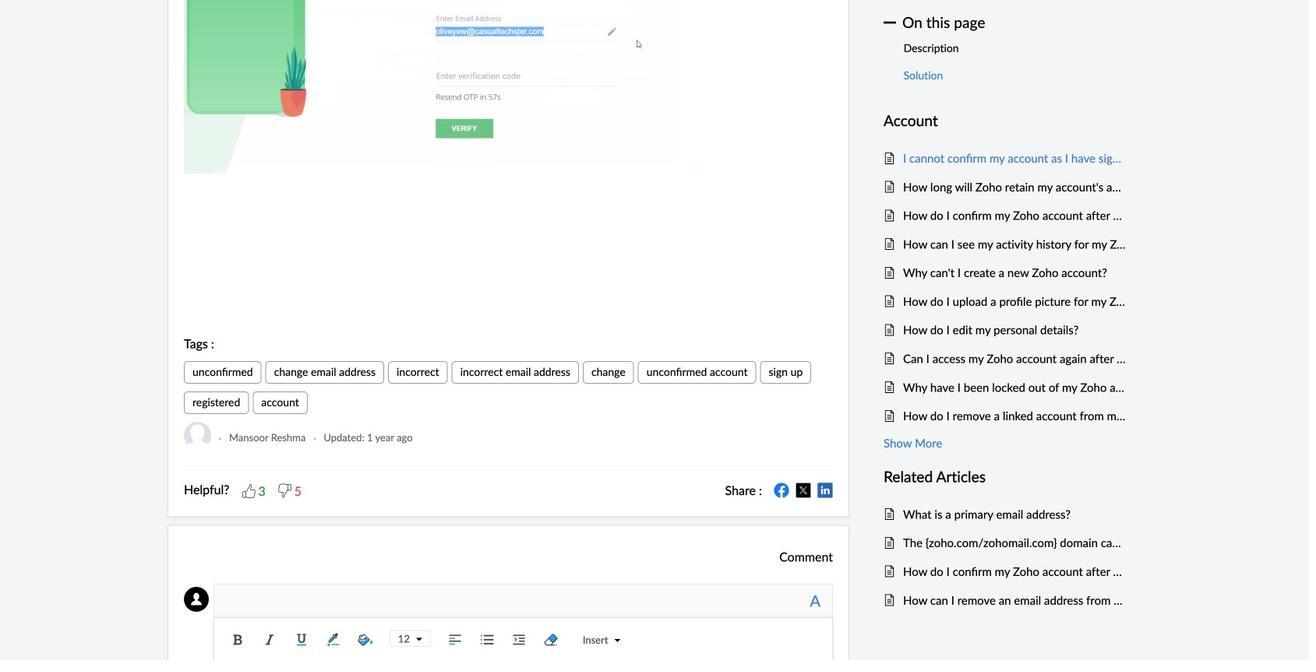 Task type: describe. For each thing, give the bounding box(es) containing it.
underline (ctrl+u) image
[[290, 629, 313, 652]]

2 heading from the top
[[884, 465, 1126, 489]]

indent image
[[507, 629, 531, 652]]

font size image
[[410, 637, 422, 643]]

background color image
[[354, 629, 377, 652]]

bold (ctrl+b) image
[[226, 629, 249, 652]]

linkedin image
[[818, 483, 833, 499]]



Task type: locate. For each thing, give the bounding box(es) containing it.
1 vertical spatial heading
[[884, 465, 1126, 489]]

font color image
[[322, 629, 345, 652]]

lists image
[[475, 629, 499, 652]]

a gif showing how to edit the email address that is registered incorrectly. image
[[184, 0, 833, 174]]

heading
[[884, 109, 1126, 133], [884, 465, 1126, 489]]

insert options image
[[608, 638, 621, 645]]

facebook image
[[774, 483, 790, 499]]

align image
[[443, 629, 467, 652]]

clear formatting image
[[539, 629, 563, 652]]

0 vertical spatial heading
[[884, 109, 1126, 133]]

twitter image
[[796, 483, 811, 499]]

1 heading from the top
[[884, 109, 1126, 133]]

italic (ctrl+i) image
[[258, 629, 281, 652]]



